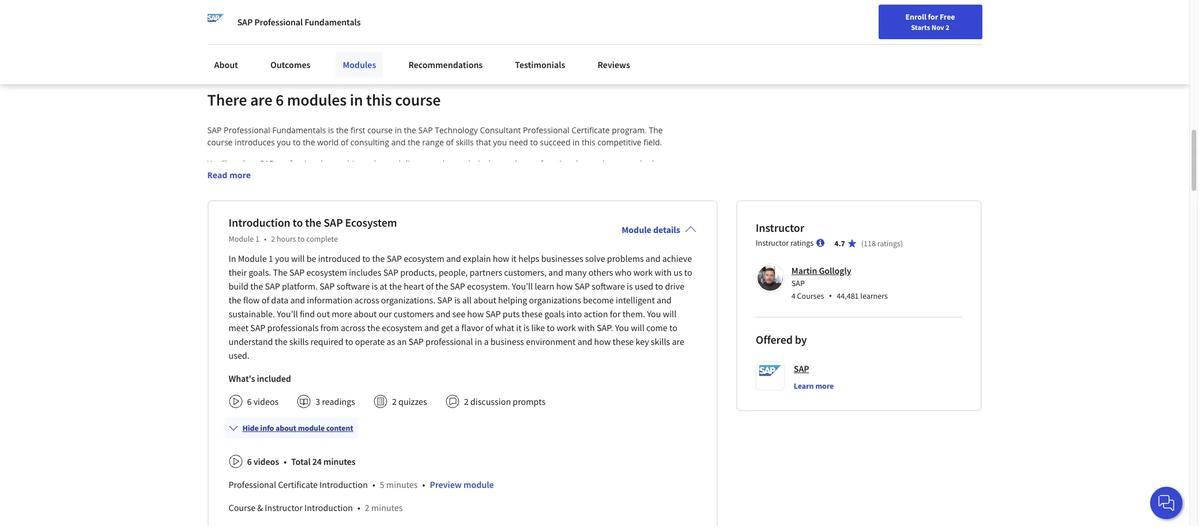 Task type: locate. For each thing, give the bounding box(es) containing it.
0 horizontal spatial key
[[242, 340, 255, 351]]

2 6 videos from the top
[[247, 456, 279, 467]]

1 horizontal spatial consultants,
[[581, 158, 626, 169]]

0 vertical spatial describe
[[207, 279, 240, 290]]

methodologies
[[601, 194, 657, 205]]

of down "discover"
[[397, 170, 404, 181]]

and inside sap professional fundamentals is the first course in the sap technology consultant professional certificate program. the course introduces you to the world of consulting and the range of skills that you need to succeed in this competitive field.
[[392, 137, 406, 148]]

what inside in module 1 you will be introduced to the sap ecosystem and explain how it helps businesses solve problems and achieve their goals. the sap ecosystem includes sap products, people, partners customers, and many others who work with us to build the sap platform. sap software is at the heart of the sap ecosystem. you'll learn how sap software is used to drive the flow of data and information across organizations. sap is all about helping organizations become intelligent and sustainable. you'll find out more about our customers and see how sap puts these goals into action for them. you will meet sap professionals from across the ecosystem and get a flavor of what it is like to work with sap. you will come to understand the skills required to operate as an sap professional in a business environment and how these key skills are used.
[[495, 322, 515, 333]]

are right there
[[250, 89, 273, 110]]

program.
[[612, 124, 647, 135]]

minutes
[[324, 456, 356, 467], [387, 479, 418, 490], [372, 502, 403, 513]]

be inside the you'll explore sap professional consulting roles and discover what technical consultants, functional consultants, and other professionals do. you'll investigate the wide range of skills consultants need to have, for example strategic thinking, business process analysis, systems and design thinking, and understanding data, as well as effective soft skills, communication and relationship management. you'll explore various planning and project management methodologies such as waterfall, agile, devops, and cloud. plus, you'll start to get a feel for the whole sap journey, from engaging with the customer to deploying a solution. by the end of this course, you will be able to: explain what is meant by the sap ecosystem and the value it brings to customers. describe what different sap professionals do and how they engage with customers. understand the core and soft consulting skills that are both in highest demand, and frequently not taught in classroom environments. describe a typical sap engagement and how key professional skills are used at each stage of the sap implementation lifecycle. describe key roles with whom an sap professional typically collaborates.
[[335, 243, 345, 254]]

technical
[[457, 158, 491, 169]]

recommendations link
[[402, 52, 490, 77]]

used down demand,
[[474, 315, 492, 326]]

professional
[[276, 158, 323, 169], [391, 315, 437, 326], [426, 336, 473, 347], [350, 340, 397, 351]]

complete
[[306, 234, 338, 244]]

course,
[[275, 243, 303, 254]]

lifecycle.
[[207, 328, 241, 339]]

1 vertical spatial range
[[373, 170, 395, 181]]

thinking, up you'll at the left top of the page
[[384, 182, 416, 193]]

devops,
[[298, 206, 329, 217]]

at right the do
[[380, 280, 388, 292]]

get inside in module 1 you will be introduced to the sap ecosystem and explain how it helps businesses solve problems and achieve their goals. the sap ecosystem includes sap products, people, partners customers, and many others who work with us to build the sap platform. sap software is at the heart of the sap ecosystem. you'll learn how sap software is used to drive the flow of data and information across organizations. sap is all about helping organizations become intelligent and sustainable. you'll find out more about our customers and see how sap puts these goals into action for them. you will meet sap professionals from across the ecosystem and get a flavor of what it is like to work with sap. you will come to understand the skills required to operate as an sap professional in a business environment and how these key skills are used.
[[441, 322, 453, 333]]

1 vertical spatial get
[[441, 322, 453, 333]]

videos down what's included
[[254, 396, 279, 407]]

hide info about module content
[[243, 423, 354, 433]]

2 horizontal spatial more
[[816, 381, 834, 391]]

module inside introduction to the sap ecosystem module 1 • 2 hours to complete
[[229, 234, 254, 244]]

various
[[439, 194, 466, 205]]

0 horizontal spatial be
[[307, 253, 316, 264]]

you up meant
[[275, 253, 289, 264]]

0 vertical spatial explore
[[229, 158, 258, 169]]

skills up "collaborates."
[[440, 315, 458, 326]]

1 horizontal spatial key
[[376, 315, 389, 326]]

across down the do
[[355, 294, 379, 306]]

are down 'drive'
[[672, 336, 685, 347]]

0 vertical spatial business
[[207, 182, 240, 193]]

module down the engaging
[[622, 224, 652, 235]]

introduction inside introduction to the sap ecosystem module 1 • 2 hours to complete
[[229, 215, 291, 229]]

the inside sap professional fundamentals is the first course in the sap technology consultant professional certificate program. the course introduces you to the world of consulting and the range of skills that you need to succeed in this competitive field.
[[649, 124, 663, 135]]

1 vertical spatial thinking,
[[384, 182, 416, 193]]

minutes right 5
[[387, 479, 418, 490]]

and right the do
[[379, 279, 393, 290]]

by
[[292, 267, 301, 278], [796, 332, 808, 347]]

describe down explain
[[207, 279, 240, 290]]

1 vertical spatial more
[[332, 308, 352, 319]]

it left helps at the left of the page
[[512, 253, 517, 264]]

of
[[341, 137, 349, 148], [446, 137, 454, 148], [397, 170, 404, 181], [250, 243, 257, 254], [426, 280, 434, 292], [262, 294, 270, 306], [546, 315, 554, 326], [486, 322, 494, 333]]

to right hours
[[298, 234, 305, 244]]

1 vertical spatial business
[[491, 336, 525, 347]]

info
[[260, 423, 274, 433]]

1 horizontal spatial that
[[476, 137, 491, 148]]

a down see
[[455, 322, 460, 333]]

helps
[[519, 253, 540, 264]]

instructor for instructor ratings
[[756, 238, 789, 248]]

1 vertical spatial soft
[[304, 291, 318, 302]]

wide
[[353, 170, 371, 181]]

sap right to: in the left of the page
[[387, 253, 402, 264]]

2 horizontal spatial about
[[474, 294, 497, 306]]

1 horizontal spatial about
[[354, 308, 377, 319]]

get
[[445, 206, 457, 217], [441, 322, 453, 333]]

2 consultants, from the left
[[581, 158, 626, 169]]

1 vertical spatial from
[[321, 322, 339, 333]]

0 vertical spatial course
[[395, 89, 441, 110]]

1 vertical spatial explore
[[408, 194, 437, 205]]

course for this
[[395, 89, 441, 110]]

business inside in module 1 you will be introduced to the sap ecosystem and explain how it helps businesses solve problems and achieve their goals. the sap ecosystem includes sap products, people, partners customers, and many others who work with us to build the sap platform. sap software is at the heart of the sap ecosystem. you'll learn how sap software is used to drive the flow of data and information across organizations. sap is all about helping organizations become intelligent and sustainable. you'll find out more about our customers and see how sap puts these goals into action for them. you will meet sap professionals from across the ecosystem and get a flavor of what it is like to work with sap. you will come to understand the skills required to operate as an sap professional in a business environment and how these key skills are used.
[[491, 336, 525, 347]]

an inside the you'll explore sap professional consulting roles and discover what technical consultants, functional consultants, and other professionals do. you'll investigate the wide range of skills consultants need to have, for example strategic thinking, business process analysis, systems and design thinking, and understanding data, as well as effective soft skills, communication and relationship management. you'll explore various planning and project management methodologies such as waterfall, agile, devops, and cloud. plus, you'll start to get a feel for the whole sap journey, from engaging with the customer to deploying a solution. by the end of this course, you will be able to: explain what is meant by the sap ecosystem and the value it brings to customers. describe what different sap professionals do and how they engage with customers. understand the core and soft consulting skills that are both in highest demand, and frequently not taught in classroom environments. describe a typical sap engagement and how key professional skills are used at each stage of the sap implementation lifecycle. describe key roles with whom an sap professional typically collaborates.
[[322, 340, 332, 351]]

for up nov
[[929, 12, 939, 22]]

be down complete
[[307, 253, 316, 264]]

more inside button
[[230, 169, 251, 180]]

across
[[355, 294, 379, 306], [341, 322, 366, 333]]

and down 'drive'
[[657, 294, 672, 306]]

1 horizontal spatial more
[[332, 308, 352, 319]]

2 left the quizzes
[[392, 396, 397, 407]]

planning
[[468, 194, 501, 205]]

0 horizontal spatial by
[[292, 267, 301, 278]]

1 horizontal spatial range
[[423, 137, 444, 148]]

module down the customer
[[229, 234, 254, 244]]

1 vertical spatial need
[[472, 170, 491, 181]]

0 horizontal spatial these
[[522, 308, 543, 319]]

• left hours
[[264, 234, 267, 244]]

0 vertical spatial the
[[649, 124, 663, 135]]

businesses
[[542, 253, 584, 264]]

offered
[[756, 332, 793, 347]]

1 vertical spatial describe
[[207, 315, 240, 326]]

4
[[792, 291, 796, 301]]

module inside in module 1 you will be introduced to the sap ecosystem and explain how it helps businesses solve problems and achieve their goals. the sap ecosystem includes sap products, people, partners customers, and many others who work with us to build the sap platform. sap software is at the heart of the sap ecosystem. you'll learn how sap software is used to drive the flow of data and information across organizations. sap is all about helping organizations become intelligent and sustainable. you'll find out more about our customers and see how sap puts these goals into action for them. you will meet sap professionals from across the ecosystem and get a flavor of what it is like to work with sap. you will come to understand the skills required to operate as an sap professional in a business environment and how these key skills are used.
[[238, 253, 267, 264]]

0 vertical spatial used
[[635, 280, 654, 292]]

to right start
[[435, 206, 443, 217]]

1 right end
[[256, 234, 260, 244]]

this down modules
[[366, 89, 392, 110]]

roles up wide
[[366, 158, 385, 169]]

be left able on the top
[[335, 243, 345, 254]]

more for learn more
[[816, 381, 834, 391]]

1 vertical spatial at
[[495, 315, 502, 326]]

1 horizontal spatial soft
[[585, 182, 599, 193]]

0 vertical spatial range
[[423, 137, 444, 148]]

1 describe from the top
[[207, 279, 240, 290]]

2 vertical spatial describe
[[207, 340, 240, 351]]

0 horizontal spatial from
[[321, 322, 339, 333]]

None search field
[[164, 7, 441, 30]]

relationship
[[285, 194, 330, 205]]

0 horizontal spatial software
[[337, 280, 370, 292]]

6 down what's
[[247, 396, 252, 407]]

get inside the you'll explore sap professional consulting roles and discover what technical consultants, functional consultants, and other professionals do. you'll investigate the wide range of skills consultants need to have, for example strategic thinking, business process analysis, systems and design thinking, and understanding data, as well as effective soft skills, communication and relationship management. you'll explore various planning and project management methodologies such as waterfall, agile, devops, and cloud. plus, you'll start to get a feel for the whole sap journey, from engaging with the customer to deploying a solution. by the end of this course, you will be able to: explain what is meant by the sap ecosystem and the value it brings to customers. describe what different sap professionals do and how they engage with customers. understand the core and soft consulting skills that are both in highest demand, and frequently not taught in classroom environments. describe a typical sap engagement and how key professional skills are used at each stage of the sap implementation lifecycle. describe key roles with whom an sap professional typically collaborates.
[[445, 206, 457, 217]]

these down "implementation"
[[613, 336, 634, 347]]

0 vertical spatial more
[[230, 169, 251, 180]]

at
[[380, 280, 388, 292], [495, 315, 502, 326]]

0 horizontal spatial consultants,
[[493, 158, 539, 169]]

0 horizontal spatial certificate
[[278, 479, 318, 490]]

an inside in module 1 you will be introduced to the sap ecosystem and explain how it helps businesses solve problems and achieve their goals. the sap ecosystem includes sap products, people, partners customers, and many others who work with us to build the sap platform. sap software is at the heart of the sap ecosystem. you'll learn how sap software is used to drive the flow of data and information across organizations. sap is all about helping organizations become intelligent and sustainable. you'll find out more about our customers and see how sap puts these goals into action for them. you will meet sap professionals from across the ecosystem and get a flavor of what it is like to work with sap. you will come to understand the skills required to operate as an sap professional in a business environment and how these key skills are used.
[[397, 336, 407, 347]]

1 vertical spatial used
[[474, 315, 492, 326]]

about inside dropdown button
[[276, 423, 297, 433]]

the inside in module 1 you will be introduced to the sap ecosystem and explain how it helps businesses solve problems and achieve their goals. the sap ecosystem includes sap products, people, partners customers, and many others who work with us to build the sap platform. sap software is at the heart of the sap ecosystem. you'll learn how sap software is used to drive the flow of data and information across organizations. sap is all about helping organizations become intelligent and sustainable. you'll find out more about our customers and see how sap puts these goals into action for them. you will meet sap professionals from across the ecosystem and get a flavor of what it is like to work with sap. you will come to understand the skills required to operate as an sap professional in a business environment and how these key skills are used.
[[273, 266, 288, 278]]

course & instructor introduction • 2 minutes
[[229, 502, 403, 513]]

are down all
[[460, 315, 472, 326]]

ecosystem inside the you'll explore sap professional consulting roles and discover what technical consultants, functional consultants, and other professionals do. you'll investigate the wide range of skills consultants need to have, for example strategic thinking, business process analysis, systems and design thinking, and understanding data, as well as effective soft skills, communication and relationship management. you'll explore various planning and project management methodologies such as waterfall, agile, devops, and cloud. plus, you'll start to get a feel for the whole sap journey, from engaging with the customer to deploying a solution. by the end of this course, you will be able to: explain what is meant by the sap ecosystem and the value it brings to customers. describe what different sap professionals do and how they engage with customers. understand the core and soft consulting skills that are both in highest demand, and frequently not taught in classroom environments. describe a typical sap engagement and how key professional skills are used at each stage of the sap implementation lifecycle. describe key roles with whom an sap professional typically collaborates.
[[334, 267, 374, 278]]

the up field.
[[649, 124, 663, 135]]

is inside the you'll explore sap professional consulting roles and discover what technical consultants, functional consultants, and other professionals do. you'll investigate the wide range of skills consultants need to have, for example strategic thinking, business process analysis, systems and design thinking, and understanding data, as well as effective soft skills, communication and relationship management. you'll explore various planning and project management methodologies such as waterfall, agile, devops, and cloud. plus, you'll start to get a feel for the whole sap journey, from engaging with the customer to deploying a solution. by the end of this course, you will be able to: explain what is meant by the sap ecosystem and the value it brings to customers. describe what different sap professionals do and how they engage with customers. understand the core and soft consulting skills that are both in highest demand, and frequently not taught in classroom environments. describe a typical sap engagement and how key professional skills are used at each stage of the sap implementation lifecycle. describe key roles with whom an sap professional typically collaborates.
[[257, 267, 263, 278]]

2 horizontal spatial key
[[636, 336, 649, 347]]

0 horizontal spatial at
[[380, 280, 388, 292]]

about
[[474, 294, 497, 306], [354, 308, 377, 319], [276, 423, 297, 433]]

consulting inside sap professional fundamentals is the first course in the sap technology consultant professional certificate program. the course introduces you to the world of consulting and the range of skills that you need to succeed in this competitive field.
[[351, 137, 390, 148]]

used up intelligent
[[635, 280, 654, 292]]

thinking, up skills,
[[607, 170, 639, 181]]

range inside the you'll explore sap professional consulting roles and discover what technical consultants, functional consultants, and other professionals do. you'll investigate the wide range of skills consultants need to have, for example strategic thinking, business process analysis, systems and design thinking, and understanding data, as well as effective soft skills, communication and relationship management. you'll explore various planning and project management methodologies such as waterfall, agile, devops, and cloud. plus, you'll start to get a feel for the whole sap journey, from engaging with the customer to deploying a solution. by the end of this course, you will be able to: explain what is meant by the sap ecosystem and the value it brings to customers. describe what different sap professionals do and how they engage with customers. understand the core and soft consulting skills that are both in highest demand, and frequently not taught in classroom environments. describe a typical sap engagement and how key professional skills are used at each stage of the sap implementation lifecycle. describe key roles with whom an sap professional typically collaborates.
[[373, 170, 395, 181]]

that inside sap professional fundamentals is the first course in the sap technology consultant professional certificate program. the course introduces you to the world of consulting and the range of skills that you need to succeed in this competitive field.
[[476, 137, 491, 148]]

explore
[[229, 158, 258, 169], [408, 194, 437, 205]]

1 horizontal spatial thinking,
[[607, 170, 639, 181]]

•
[[264, 234, 267, 244], [829, 289, 833, 302], [284, 456, 287, 467], [373, 479, 376, 490], [423, 479, 425, 490], [358, 502, 361, 513]]

martin gollogly image
[[758, 265, 783, 291]]

in right media
[[337, 18, 345, 29]]

introduction up hours
[[229, 215, 291, 229]]

it right value
[[429, 267, 434, 278]]

sustainable.
[[229, 308, 275, 319]]

of right world
[[341, 137, 349, 148]]

module
[[298, 423, 325, 433], [464, 479, 494, 490]]

offered by
[[756, 332, 808, 347]]

1 horizontal spatial by
[[796, 332, 808, 347]]

2 software from the left
[[592, 280, 625, 292]]

and up solution.
[[332, 206, 346, 217]]

and right the 'core'
[[287, 291, 302, 302]]

1 horizontal spatial be
[[335, 243, 345, 254]]

1 vertical spatial minutes
[[387, 479, 418, 490]]

their
[[229, 266, 247, 278]]

1 horizontal spatial you
[[647, 308, 662, 319]]

0 horizontal spatial an
[[322, 340, 332, 351]]

sap right goals
[[570, 315, 585, 326]]

0 horizontal spatial more
[[230, 169, 251, 180]]

plus,
[[374, 206, 392, 217]]

that up our
[[381, 291, 397, 302]]

work right who
[[634, 266, 653, 278]]

whom
[[296, 340, 320, 351]]

others
[[589, 266, 614, 278]]

1 horizontal spatial certificate
[[572, 124, 610, 135]]

learn more button
[[794, 380, 834, 392]]

start
[[415, 206, 433, 217]]

are
[[250, 89, 273, 110], [399, 291, 411, 302], [460, 315, 472, 326], [672, 336, 685, 347]]

action
[[584, 308, 608, 319]]

will down them.
[[631, 322, 645, 333]]

customers. up ecosystem. at the left bottom of page
[[472, 267, 513, 278]]

more inside in module 1 you will be introduced to the sap ecosystem and explain how it helps businesses solve problems and achieve their goals. the sap ecosystem includes sap products, people, partners customers, and many others who work with us to build the sap platform. sap software is at the heart of the sap ecosystem. you'll learn how sap software is used to drive the flow of data and information across organizations. sap is all about helping organizations become intelligent and sustainable. you'll find out more about our customers and see how sap puts these goals into action for them. you will meet sap professionals from across the ecosystem and get a flavor of what it is like to work with sap. you will come to understand the skills required to operate as an sap professional in a business environment and how these key skills are used.
[[332, 308, 352, 319]]

professionals inside in module 1 you will be introduced to the sap ecosystem and explain how it helps businesses solve problems and achieve their goals. the sap ecosystem includes sap products, people, partners customers, and many others who work with us to build the sap platform. sap software is at the heart of the sap ecosystem. you'll learn how sap software is used to drive the flow of data and information across organizations. sap is all about helping organizations become intelligent and sustainable. you'll find out more about our customers and see how sap puts these goals into action for them. you will meet sap professionals from across the ecosystem and get a flavor of what it is like to work with sap. you will come to understand the skills required to operate as an sap professional in a business environment and how these key skills are used.
[[267, 322, 319, 333]]

quizzes
[[399, 396, 427, 407]]

6 inside info about module content element
[[247, 456, 252, 467]]

this
[[366, 89, 392, 110], [582, 137, 596, 148], [260, 243, 273, 254]]

0 horizontal spatial business
[[207, 182, 240, 193]]

for down planning
[[481, 206, 492, 217]]

introduces
[[235, 137, 275, 148]]

ecosystem
[[404, 253, 445, 264], [307, 266, 347, 278], [334, 267, 374, 278], [382, 322, 423, 333]]

1 horizontal spatial these
[[613, 336, 634, 347]]

more inside button
[[816, 381, 834, 391]]

0 vertical spatial at
[[380, 280, 388, 292]]

1 horizontal spatial from
[[583, 206, 601, 217]]

includes
[[349, 266, 382, 278]]

0 horizontal spatial need
[[472, 170, 491, 181]]

2 vertical spatial 6
[[247, 456, 252, 467]]

0 vertical spatial certificate
[[572, 124, 610, 135]]

0 horizontal spatial about
[[276, 423, 297, 433]]

from inside in module 1 you will be introduced to the sap ecosystem and explain how it helps businesses solve problems and achieve their goals. the sap ecosystem includes sap products, people, partners customers, and many others who work with us to build the sap platform. sap software is at the heart of the sap ecosystem. you'll learn how sap software is used to drive the flow of data and information across organizations. sap is all about helping organizations become intelligent and sustainable. you'll find out more about our customers and see how sap puts these goals into action for them. you will meet sap professionals from across the ecosystem and get a flavor of what it is like to work with sap. you will come to understand the skills required to operate as an sap professional in a business environment and how these key skills are used.
[[321, 322, 339, 333]]

highest
[[442, 291, 469, 302]]

skills down come at bottom
[[651, 336, 671, 347]]

functional
[[541, 158, 578, 169]]

software
[[337, 280, 370, 292], [592, 280, 625, 292]]

organizations
[[529, 294, 582, 306]]

soft up find
[[304, 291, 318, 302]]

1 vertical spatial by
[[796, 332, 808, 347]]

of right the heart
[[426, 280, 434, 292]]

in inside in module 1 you will be introduced to the sap ecosystem and explain how it helps businesses solve problems and achieve their goals. the sap ecosystem includes sap products, people, partners customers, and many others who work with us to build the sap platform. sap software is at the heart of the sap ecosystem. you'll learn how sap software is used to drive the flow of data and information across organizations. sap is all about helping organizations become intelligent and sustainable. you'll find out more about our customers and see how sap puts these goals into action for them. you will meet sap professionals from across the ecosystem and get a flavor of what it is like to work with sap. you will come to understand the skills required to operate as an sap professional in a business environment and how these key skills are used.
[[475, 336, 483, 347]]

0 horizontal spatial the
[[273, 266, 288, 278]]

this inside the you'll explore sap professional consulting roles and discover what technical consultants, functional consultants, and other professionals do. you'll investigate the wide range of skills consultants need to have, for example strategic thinking, business process analysis, systems and design thinking, and understanding data, as well as effective soft skills, communication and relationship management. you'll explore various planning and project management methodologies such as waterfall, agile, devops, and cloud. plus, you'll start to get a feel for the whole sap journey, from engaging with the customer to deploying a solution. by the end of this course, you will be able to: explain what is meant by the sap ecosystem and the value it brings to customers. describe what different sap professionals do and how they engage with customers. understand the core and soft consulting skills that are both in highest demand, and frequently not taught in classroom environments. describe a typical sap engagement and how key professional skills are used at each stage of the sap implementation lifecycle. describe key roles with whom an sap professional typically collaborates.
[[260, 243, 273, 254]]

used inside in module 1 you will be introduced to the sap ecosystem and explain how it helps businesses solve problems and achieve their goals. the sap ecosystem includes sap products, people, partners customers, and many others who work with us to build the sap platform. sap software is at the heart of the sap ecosystem. you'll learn how sap software is used to drive the flow of data and information across organizations. sap is all about helping organizations become intelligent and sustainable. you'll find out more about our customers and see how sap puts these goals into action for them. you will meet sap professionals from across the ecosystem and get a flavor of what it is like to work with sap. you will come to understand the skills required to operate as an sap professional in a business environment and how these key skills are used.
[[635, 280, 654, 292]]

sap inside martin gollogly sap 4 courses • 44,481 learners
[[792, 278, 805, 288]]

2 describe from the top
[[207, 315, 240, 326]]

2 inside introduction to the sap ecosystem module 1 • 2 hours to complete
[[271, 234, 275, 244]]

0 horizontal spatial explore
[[229, 158, 258, 169]]

0 horizontal spatial that
[[381, 291, 397, 302]]

for
[[929, 12, 939, 22], [525, 170, 536, 181], [481, 206, 492, 217], [610, 308, 621, 319]]

describe down lifecycle.
[[207, 340, 240, 351]]

6
[[276, 89, 284, 110], [247, 396, 252, 407], [247, 456, 252, 467]]

1 horizontal spatial the
[[649, 124, 663, 135]]

professional inside info about module content element
[[229, 479, 276, 490]]

in module 1 you will be introduced to the sap ecosystem and explain how it helps businesses solve problems and achieve their goals. the sap ecosystem includes sap products, people, partners customers, and many others who work with us to build the sap platform. sap software is at the heart of the sap ecosystem. you'll learn how sap software is used to drive the flow of data and information across organizations. sap is all about helping organizations become intelligent and sustainable. you'll find out more about our customers and see how sap puts these goals into action for them. you will meet sap professionals from across the ecosystem and get a flavor of what it is like to work with sap. you will come to understand the skills required to operate as an sap professional in a business environment and how these key skills are used.
[[229, 253, 693, 361]]

drive
[[666, 280, 685, 292]]

across up operate
[[341, 322, 366, 333]]

1 vertical spatial 1
[[269, 253, 273, 264]]

our
[[379, 308, 392, 319]]

about
[[214, 59, 238, 70]]

software down includes
[[337, 280, 370, 292]]

0 vertical spatial introduction
[[229, 215, 291, 229]]

from up required
[[321, 322, 339, 333]]

agile,
[[276, 206, 296, 217]]

be inside in module 1 you will be introduced to the sap ecosystem and explain how it helps businesses solve problems and achieve their goals. the sap ecosystem includes sap products, people, partners customers, and many others who work with us to build the sap platform. sap software is at the heart of the sap ecosystem. you'll learn how sap software is used to drive the flow of data and information across organizations. sap is all about helping organizations become intelligent and sustainable. you'll find out more about our customers and see how sap puts these goals into action for them. you will meet sap professionals from across the ecosystem and get a flavor of what it is like to work with sap. you will come to understand the skills required to operate as an sap professional in a business environment and how these key skills are used.
[[307, 253, 316, 264]]

competitive
[[598, 137, 642, 148]]

more for read more
[[230, 169, 251, 180]]

to down waterfall, at the top
[[260, 219, 267, 229]]

1 inside in module 1 you will be introduced to the sap ecosystem and explain how it helps businesses solve problems and achieve their goals. the sap ecosystem includes sap products, people, partners customers, and many others who work with us to build the sap platform. sap software is at the heart of the sap ecosystem. you'll learn how sap software is used to drive the flow of data and information across organizations. sap is all about helping organizations become intelligent and sustainable. you'll find out more about our customers and see how sap puts these goals into action for them. you will meet sap professionals from across the ecosystem and get a flavor of what it is like to work with sap. you will come to understand the skills required to operate as an sap professional in a business environment and how these key skills are used.
[[269, 253, 273, 264]]

customers. up demand,
[[480, 279, 521, 290]]

as right operate
[[387, 336, 395, 347]]

videos inside info about module content element
[[254, 456, 279, 467]]

1 horizontal spatial course
[[368, 124, 393, 135]]

you'll up you'll at the left top of the page
[[386, 194, 406, 205]]

0 vertical spatial consulting
[[351, 137, 390, 148]]

consulting
[[351, 137, 390, 148], [325, 158, 364, 169], [320, 291, 359, 302]]

0 vertical spatial instructor
[[756, 220, 805, 235]]

certificate inside info about module content element
[[278, 479, 318, 490]]

how up partners
[[493, 253, 510, 264]]

1 horizontal spatial 1
[[269, 253, 273, 264]]

0 vertical spatial fundamentals
[[305, 16, 361, 28]]

0 vertical spatial module
[[298, 423, 325, 433]]

skills,
[[601, 182, 621, 193]]

you right course, at top left
[[305, 243, 319, 254]]

2 videos from the top
[[254, 456, 279, 467]]

professionals up the information
[[314, 279, 365, 290]]

skills inside sap professional fundamentals is the first course in the sap technology consultant professional certificate program. the course introduces you to the world of consulting and the range of skills that you need to succeed in this competitive field.
[[456, 137, 474, 148]]

2 vertical spatial this
[[260, 243, 273, 254]]

fundamentals for sap professional fundamentals is the first course in the sap technology consultant professional certificate program. the course introduces you to the world of consulting and the range of skills that you need to succeed in this competitive field.
[[272, 124, 326, 135]]

your right find
[[887, 13, 902, 24]]

range
[[423, 137, 444, 148], [373, 170, 395, 181]]

have,
[[503, 170, 523, 181]]

need inside the you'll explore sap professional consulting roles and discover what technical consultants, functional consultants, and other professionals do. you'll investigate the wide range of skills consultants need to have, for example strategic thinking, business process analysis, systems and design thinking, and understanding data, as well as effective soft skills, communication and relationship management. you'll explore various planning and project management methodologies such as waterfall, agile, devops, and cloud. plus, you'll start to get a feel for the whole sap journey, from engaging with the customer to deploying a solution. by the end of this course, you will be able to: explain what is meant by the sap ecosystem and the value it brings to customers. describe what different sap professionals do and how they engage with customers. understand the core and soft consulting skills that are both in highest demand, and frequently not taught in classroom environments. describe a typical sap engagement and how key professional skills are used at each stage of the sap implementation lifecycle. describe key roles with whom an sap professional typically collaborates.
[[472, 170, 491, 181]]

0 horizontal spatial your
[[346, 18, 364, 29]]

professionals down find
[[267, 322, 319, 333]]

the inside introduction to the sap ecosystem module 1 • 2 hours to complete
[[305, 215, 322, 229]]

1 horizontal spatial work
[[634, 266, 653, 278]]

professional up "investigate"
[[276, 158, 323, 169]]

english button
[[948, 0, 1018, 38]]

2 right nov
[[946, 23, 950, 32]]

engaging
[[603, 206, 638, 217]]

key inside in module 1 you will be introduced to the sap ecosystem and explain how it helps businesses solve problems and achieve their goals. the sap ecosystem includes sap products, people, partners customers, and many others who work with us to build the sap platform. sap software is at the heart of the sap ecosystem. you'll learn how sap software is used to drive the flow of data and information across organizations. sap is all about helping organizations become intelligent and sustainable. you'll find out more about our customers and see how sap puts these goals into action for them. you will meet sap professionals from across the ecosystem and get a flavor of what it is like to work with sap. you will come to understand the skills required to operate as an sap professional in a business environment and how these key skills are used.
[[636, 336, 649, 347]]

used inside the you'll explore sap professional consulting roles and discover what technical consultants, functional consultants, and other professionals do. you'll investigate the wide range of skills consultants need to have, for example strategic thinking, business process analysis, systems and design thinking, and understanding data, as well as effective soft skills, communication and relationship management. you'll explore various planning and project management methodologies such as waterfall, agile, devops, and cloud. plus, you'll start to get a feel for the whole sap journey, from engaging with the customer to deploying a solution. by the end of this course, you will be able to: explain what is meant by the sap ecosystem and the value it brings to customers. describe what different sap professionals do and how they engage with customers. understand the core and soft consulting skills that are both in highest demand, and frequently not taught in classroom environments. describe a typical sap engagement and how key professional skills are used at each stage of the sap implementation lifecycle. describe key roles with whom an sap professional typically collaborates.
[[474, 315, 492, 326]]

minutes down 5
[[372, 502, 403, 513]]

1 horizontal spatial roles
[[366, 158, 385, 169]]

chat with us image
[[1158, 494, 1176, 512]]

platform.
[[282, 280, 318, 292]]

like
[[532, 322, 545, 333]]

puts
[[503, 308, 520, 319]]

at inside the you'll explore sap professional consulting roles and discover what technical consultants, functional consultants, and other professionals do. you'll investigate the wide range of skills consultants need to have, for example strategic thinking, business process analysis, systems and design thinking, and understanding data, as well as effective soft skills, communication and relationship management. you'll explore various planning and project management methodologies such as waterfall, agile, devops, and cloud. plus, you'll start to get a feel for the whole sap journey, from engaging with the customer to deploying a solution. by the end of this course, you will be able to: explain what is meant by the sap ecosystem and the value it brings to customers. describe what different sap professionals do and how they engage with customers. understand the core and soft consulting skills that are both in highest demand, and frequently not taught in classroom environments. describe a typical sap engagement and how key professional skills are used at each stage of the sap implementation lifecycle. describe key roles with whom an sap professional typically collaborates.
[[495, 315, 502, 326]]

2 horizontal spatial course
[[395, 89, 441, 110]]

about right info
[[276, 423, 297, 433]]

fundamentals
[[305, 16, 361, 28], [272, 124, 326, 135]]

fundamentals inside sap professional fundamentals is the first course in the sap technology consultant professional certificate program. the course introduces you to the world of consulting and the range of skills that you need to succeed in this competitive field.
[[272, 124, 326, 135]]

module right preview
[[464, 479, 494, 490]]

0 vertical spatial need
[[510, 137, 528, 148]]

1 vertical spatial about
[[354, 308, 377, 319]]

2 vertical spatial instructor
[[265, 502, 303, 513]]

ecosystem
[[345, 215, 397, 229]]

1 horizontal spatial module
[[464, 479, 494, 490]]

reviews
[[598, 59, 631, 70]]

info about module content element
[[224, 413, 697, 526]]

the
[[336, 124, 349, 135], [404, 124, 417, 135], [303, 137, 315, 148], [408, 137, 420, 148], [339, 170, 351, 181], [494, 206, 507, 217], [305, 215, 322, 229], [207, 219, 220, 229], [219, 243, 231, 254], [372, 253, 385, 264], [303, 267, 315, 278], [392, 267, 405, 278], [250, 280, 263, 292], [389, 280, 402, 292], [436, 280, 449, 292], [254, 291, 267, 302], [229, 294, 242, 306], [556, 315, 568, 326], [368, 322, 380, 333], [275, 336, 288, 347]]

0 vertical spatial by
[[292, 267, 301, 278]]

you inside in module 1 you will be introduced to the sap ecosystem and explain how it helps businesses solve problems and achieve their goals. the sap ecosystem includes sap products, people, partners customers, and many others who work with us to build the sap platform. sap software is at the heart of the sap ecosystem. you'll learn how sap software is used to drive the flow of data and information across organizations. sap is all about helping organizations become intelligent and sustainable. you'll find out more about our customers and see how sap puts these goals into action for them. you will meet sap professionals from across the ecosystem and get a flavor of what it is like to work with sap. you will come to understand the skills required to operate as an sap professional in a business environment and how these key skills are used.
[[275, 253, 289, 264]]

range inside sap professional fundamentals is the first course in the sap technology consultant professional certificate program. the course introduces you to the world of consulting and the range of skills that you need to succeed in this competitive field.
[[423, 137, 444, 148]]

sap left technology
[[419, 124, 433, 135]]

and up the management.
[[340, 182, 355, 193]]

learn more
[[794, 381, 834, 391]]

is up intelligent
[[627, 280, 633, 292]]

2 inside info about module content element
[[365, 502, 370, 513]]

2 vertical spatial course
[[207, 137, 233, 148]]

from inside the you'll explore sap professional consulting roles and discover what technical consultants, functional consultants, and other professionals do. you'll investigate the wide range of skills consultants need to have, for example strategic thinking, business process analysis, systems and design thinking, and understanding data, as well as effective soft skills, communication and relationship management. you'll explore various planning and project management methodologies such as waterfall, agile, devops, and cloud. plus, you'll start to get a feel for the whole sap journey, from engaging with the customer to deploying a solution. by the end of this course, you will be able to: explain what is meant by the sap ecosystem and the value it brings to customers. describe what different sap professionals do and how they engage with customers. understand the core and soft consulting skills that are both in highest demand, and frequently not taught in classroom environments. describe a typical sap engagement and how key professional skills are used at each stage of the sap implementation lifecycle. describe key roles with whom an sap professional typically collaborates.
[[583, 206, 601, 217]]

management
[[548, 194, 599, 205]]

0 vertical spatial roles
[[366, 158, 385, 169]]

by inside the you'll explore sap professional consulting roles and discover what technical consultants, functional consultants, and other professionals do. you'll investigate the wide range of skills consultants need to have, for example strategic thinking, business process analysis, systems and design thinking, and understanding data, as well as effective soft skills, communication and relationship management. you'll explore various planning and project management methodologies such as waterfall, agile, devops, and cloud. plus, you'll start to get a feel for the whole sap journey, from engaging with the customer to deploying a solution. by the end of this course, you will be able to: explain what is meant by the sap ecosystem and the value it brings to customers. describe what different sap professionals do and how they engage with customers. understand the core and soft consulting skills that are both in highest demand, and frequently not taught in classroom environments. describe a typical sap engagement and how key professional skills are used at each stage of the sap implementation lifecycle. describe key roles with whom an sap professional typically collaborates.
[[292, 267, 301, 278]]

2 quizzes
[[392, 396, 427, 407]]

course
[[395, 89, 441, 110], [368, 124, 393, 135], [207, 137, 233, 148]]

1 horizontal spatial need
[[510, 137, 528, 148]]

information
[[307, 294, 353, 306]]

demand,
[[472, 291, 505, 302]]

professional inside in module 1 you will be introduced to the sap ecosystem and explain how it helps businesses solve problems and achieve their goals. the sap ecosystem includes sap products, people, partners customers, and many others who work with us to build the sap platform. sap software is at the heart of the sap ecosystem. you'll learn how sap software is used to drive the flow of data and information across organizations. sap is all about helping organizations become intelligent and sustainable. you'll find out more about our customers and see how sap puts these goals into action for them. you will meet sap professionals from across the ecosystem and get a flavor of what it is like to work with sap. you will come to understand the skills required to operate as an sap professional in a business environment and how these key skills are used.
[[426, 336, 473, 347]]

business
[[207, 182, 240, 193], [491, 336, 525, 347]]

need
[[510, 137, 528, 148], [472, 170, 491, 181]]

for inside enroll for free starts nov 2
[[929, 12, 939, 22]]

1 vertical spatial the
[[273, 266, 288, 278]]

courses
[[798, 291, 825, 301]]

• left 44,481
[[829, 289, 833, 302]]

sap up complete
[[324, 215, 343, 229]]

certificate up competitive
[[572, 124, 610, 135]]

you right sap.
[[615, 322, 629, 333]]

problems
[[607, 253, 644, 264]]

how up flavor
[[468, 308, 484, 319]]

these up like
[[522, 308, 543, 319]]

sap up learn
[[794, 363, 810, 374]]

1 vertical spatial roles
[[257, 340, 276, 351]]

need down technical
[[472, 170, 491, 181]]

0 vertical spatial customers.
[[472, 267, 513, 278]]

roles down typical
[[257, 340, 276, 351]]

investigate
[[296, 170, 337, 181]]

0 vertical spatial get
[[445, 206, 457, 217]]

6 videos down what's included
[[247, 396, 279, 407]]

you up come at bottom
[[647, 308, 662, 319]]

instructor for instructor
[[756, 220, 805, 235]]

2 left discussion on the bottom of page
[[464, 396, 469, 407]]

is inside sap professional fundamentals is the first course in the sap technology consultant professional certificate program. the course introduces you to the world of consulting and the range of skills that you need to succeed in this competitive field.
[[328, 124, 334, 135]]



Task type: describe. For each thing, give the bounding box(es) containing it.
1 vertical spatial these
[[613, 336, 634, 347]]

sap down there
[[207, 124, 222, 135]]

skills down engagement
[[290, 336, 309, 347]]

a left feel
[[459, 206, 463, 217]]

need inside sap professional fundamentals is the first course in the sap technology consultant professional certificate program. the course introduces you to the world of consulting and the range of skills that you need to succeed in this competitive field.
[[510, 137, 528, 148]]

at inside in module 1 you will be introduced to the sap ecosystem and explain how it helps businesses solve problems and achieve their goals. the sap ecosystem includes sap products, people, partners customers, and many others who work with us to build the sap platform. sap software is at the heart of the sap ecosystem. you'll learn how sap software is used to drive the flow of data and information across organizations. sap is all about helping organizations become intelligent and sustainable. you'll find out more about our customers and see how sap puts these goals into action for them. you will meet sap professionals from across the ecosystem and get a flavor of what it is like to work with sap. you will come to understand the skills required to operate as an sap professional in a business environment and how these key skills are used.
[[380, 280, 388, 292]]

in
[[229, 253, 236, 264]]

all
[[463, 294, 472, 306]]

sap down meant
[[265, 280, 280, 292]]

it inside the you'll explore sap professional consulting roles and discover what technical consultants, functional consultants, and other professionals do. you'll investigate the wide range of skills consultants need to have, for example strategic thinking, business process analysis, systems and design thinking, and understanding data, as well as effective soft skills, communication and relationship management. you'll explore various planning and project management methodologies such as waterfall, agile, devops, and cloud. plus, you'll start to get a feel for the whole sap journey, from engaging with the customer to deploying a solution. by the end of this course, you will be able to: explain what is meant by the sap ecosystem and the value it brings to customers. describe what different sap professionals do and how they engage with customers. understand the core and soft consulting skills that are both in highest demand, and frequently not taught in classroom environments. describe a typical sap engagement and how key professional skills are used at each stage of the sap implementation lifecycle. describe key roles with whom an sap professional typically collaborates.
[[429, 267, 434, 278]]

1 vertical spatial work
[[557, 322, 576, 333]]

1 horizontal spatial ratings
[[878, 238, 901, 249]]

enroll
[[906, 12, 927, 22]]

what's
[[229, 373, 255, 384]]

learn
[[535, 280, 555, 292]]

1 vertical spatial introduction
[[320, 479, 368, 490]]

(
[[862, 238, 864, 249]]

organizations.
[[381, 294, 436, 306]]

44,481
[[837, 291, 859, 301]]

0 horizontal spatial soft
[[304, 291, 318, 302]]

who
[[615, 266, 632, 278]]

you down consultant
[[493, 137, 507, 148]]

and up people,
[[447, 253, 461, 264]]

analysis,
[[274, 182, 306, 193]]

and left other
[[628, 158, 643, 169]]

of right end
[[250, 243, 257, 254]]

to up data,
[[493, 170, 501, 181]]

6 videos inside info about module content element
[[247, 456, 279, 467]]

sap down 'many'
[[575, 280, 590, 292]]

you'll explore sap professional consulting roles and discover what technical consultants, functional consultants, and other professionals do. you'll investigate the wide range of skills consultants need to have, for example strategic thinking, business process analysis, systems and design thinking, and understanding data, as well as effective soft skills, communication and relationship management. you'll explore various planning and project management methodologies such as waterfall, agile, devops, and cloud. plus, you'll start to get a feel for the whole sap journey, from engaging with the customer to deploying a solution. by the end of this course, you will be able to: explain what is meant by the sap ecosystem and the value it brings to customers. describe what different sap professionals do and how they engage with customers. understand the core and soft consulting skills that are both in highest demand, and frequently not taught in classroom environments. describe a typical sap engagement and how key professional skills are used at each stage of the sap implementation lifecycle. describe key roles with whom an sap professional typically collaborates.
[[207, 158, 667, 351]]

0 vertical spatial work
[[634, 266, 653, 278]]

118
[[864, 238, 876, 249]]

coursera career certificate image
[[765, 0, 957, 64]]

by
[[207, 243, 217, 254]]

3 describe from the top
[[207, 340, 240, 351]]

out
[[317, 308, 330, 319]]

• left preview
[[423, 479, 425, 490]]

sap down people,
[[450, 280, 466, 292]]

engagement
[[292, 315, 339, 326]]

0 vertical spatial 6
[[276, 89, 284, 110]]

1 consultants, from the left
[[493, 158, 539, 169]]

heart
[[404, 280, 424, 292]]

a down devops,
[[308, 219, 313, 229]]

professional right share
[[255, 16, 303, 28]]

well
[[523, 182, 538, 193]]

communication
[[207, 194, 266, 205]]

1 vertical spatial across
[[341, 322, 366, 333]]

1 6 videos from the top
[[247, 396, 279, 407]]

course for first
[[368, 124, 393, 135]]

recommendations
[[409, 59, 483, 70]]

prompts
[[513, 396, 546, 407]]

preview module link
[[430, 479, 494, 490]]

with up module details
[[640, 206, 656, 217]]

1 vertical spatial professionals
[[314, 279, 365, 290]]

sap.
[[597, 322, 614, 333]]

module inside dropdown button
[[298, 423, 325, 433]]

consultant
[[480, 124, 521, 135]]

and left the achieve
[[646, 253, 661, 264]]

come
[[647, 322, 668, 333]]

customer
[[222, 219, 258, 229]]

sap down engage
[[438, 294, 453, 306]]

• down professional certificate introduction • 5 minutes • preview module
[[358, 502, 361, 513]]

find
[[300, 308, 315, 319]]

other
[[645, 158, 665, 169]]

0 vertical spatial thinking,
[[607, 170, 639, 181]]

and up puts
[[507, 291, 521, 302]]

0 vertical spatial minutes
[[324, 456, 356, 467]]

it down puts
[[517, 322, 522, 333]]

strategic
[[573, 170, 605, 181]]

you right introduces
[[277, 137, 291, 148]]

and up agile,
[[268, 194, 283, 205]]

sap down "data"
[[275, 315, 290, 326]]

will down hours
[[291, 253, 305, 264]]

0 vertical spatial these
[[522, 308, 543, 319]]

gollogly
[[820, 265, 852, 276]]

english
[[969, 13, 997, 25]]

0 vertical spatial you
[[647, 308, 662, 319]]

fundamentals for sap professional fundamentals
[[305, 16, 361, 28]]

with down action
[[578, 322, 595, 333]]

1 vertical spatial consulting
[[325, 158, 364, 169]]

discover
[[403, 158, 435, 169]]

first
[[351, 124, 366, 135]]

0 vertical spatial this
[[366, 89, 392, 110]]

you inside the you'll explore sap professional consulting roles and discover what technical consultants, functional consultants, and other professionals do. you'll investigate the wide range of skills consultants need to have, for example strategic thinking, business process analysis, systems and design thinking, and understanding data, as well as effective soft skills, communication and relationship management. you'll explore various planning and project management methodologies such as waterfall, agile, devops, and cloud. plus, you'll start to get a feel for the whole sap journey, from engaging with the customer to deploying a solution. by the end of this course, you will be able to: explain what is meant by the sap ecosystem and the value it brings to customers. describe what different sap professionals do and how they engage with customers. understand the core and soft consulting skills that are both in highest demand, and frequently not taught in classroom environments. describe a typical sap engagement and how key professional skills are used at each stage of the sap implementation lifecycle. describe key roles with whom an sap professional typically collaborates.
[[305, 243, 319, 254]]

2 discussion prompts
[[464, 396, 546, 407]]

as right well
[[540, 182, 549, 193]]

modules
[[287, 89, 347, 110]]

1 vertical spatial 6
[[247, 396, 252, 407]]

waterfall,
[[238, 206, 274, 217]]

1 vertical spatial customers.
[[480, 279, 521, 290]]

instructor inside info about module content element
[[265, 502, 303, 513]]

to right brings
[[462, 267, 469, 278]]

professional up succeed at the left top of page
[[523, 124, 570, 135]]

0 horizontal spatial ratings
[[791, 238, 814, 248]]

details
[[654, 224, 681, 235]]

to left operate
[[345, 336, 353, 347]]

whole
[[509, 206, 531, 217]]

management.
[[332, 194, 384, 205]]

2 vertical spatial introduction
[[305, 502, 353, 513]]

both
[[413, 291, 431, 302]]

to up hours
[[293, 215, 303, 229]]

consultants
[[427, 170, 470, 181]]

and down into
[[578, 336, 593, 347]]

you'll down 'customers,'
[[512, 280, 533, 292]]

certificate inside sap professional fundamentals is the first course in the sap technology consultant professional certificate program. the course introduces you to the world of consulting and the range of skills that you need to succeed in this competitive field.
[[572, 124, 610, 135]]

how up organizations.
[[395, 279, 411, 290]]

1 software from the left
[[337, 280, 370, 292]]

• left 5
[[373, 479, 376, 490]]

0 horizontal spatial course
[[207, 137, 233, 148]]

skills down "discover"
[[406, 170, 425, 181]]

sap professional fundamentals is the first course in the sap technology consultant professional certificate program. the course introduces you to the world of consulting and the range of skills that you need to succeed in this competitive field.
[[207, 124, 665, 148]]

included
[[257, 373, 291, 384]]

classroom
[[615, 291, 654, 302]]

they
[[414, 279, 430, 290]]

data
[[271, 294, 289, 306]]

and right out
[[341, 315, 356, 326]]

of down technology
[[446, 137, 454, 148]]

not
[[565, 291, 577, 302]]

professional down organizations.
[[391, 315, 437, 326]]

able
[[347, 243, 363, 254]]

and down businesses
[[549, 266, 564, 278]]

helping
[[499, 294, 528, 306]]

sap inside introduction to the sap ecosystem module 1 • 2 hours to complete
[[324, 215, 343, 229]]

to left world
[[293, 137, 301, 148]]

0 horizontal spatial roles
[[257, 340, 276, 351]]

deploying
[[270, 219, 306, 229]]

total
[[291, 456, 311, 467]]

1 videos from the top
[[254, 396, 279, 407]]

2 vertical spatial minutes
[[372, 502, 403, 513]]

0 vertical spatial about
[[474, 294, 497, 306]]

in right first
[[395, 124, 402, 135]]

• inside martin gollogly sap 4 courses • 44,481 learners
[[829, 289, 833, 302]]

outcomes link
[[264, 52, 318, 77]]

1 inside introduction to the sap ecosystem module 1 • 2 hours to complete
[[256, 234, 260, 244]]

hide
[[243, 423, 259, 433]]

0 horizontal spatial thinking,
[[384, 182, 416, 193]]

and down data,
[[503, 194, 518, 205]]

sap right different
[[298, 279, 312, 290]]

sap up platform.
[[290, 266, 305, 278]]

reviews link
[[591, 52, 638, 77]]

0 vertical spatial professionals
[[207, 170, 258, 181]]

example
[[538, 170, 571, 181]]

implementation
[[587, 315, 647, 326]]

design
[[357, 182, 382, 193]]

and right media
[[321, 18, 335, 29]]

with up all
[[461, 279, 478, 290]]

• inside introduction to the sap ecosystem module 1 • 2 hours to complete
[[264, 234, 267, 244]]

new
[[903, 13, 919, 24]]

0 vertical spatial soft
[[585, 182, 599, 193]]

skills down the do
[[361, 291, 379, 302]]

( 118 ratings )
[[862, 238, 904, 249]]

collaborates.
[[431, 340, 480, 351]]

and down customers
[[425, 322, 439, 333]]

and up the do
[[376, 267, 390, 278]]

how up organizations
[[557, 280, 573, 292]]

3
[[316, 396, 320, 407]]

you'll up read
[[207, 158, 227, 169]]

business inside the you'll explore sap professional consulting roles and discover what technical consultants, functional consultants, and other professionals do. you'll investigate the wide range of skills consultants need to have, for example strategic thinking, business process analysis, systems and design thinking, and understanding data, as well as effective soft skills, communication and relationship management. you'll explore various planning and project management methodologies such as waterfall, agile, devops, and cloud. plus, you'll start to get a feel for the whole sap journey, from engaging with the customer to deploying a solution. by the end of this course, you will be able to: explain what is meant by the sap ecosystem and the value it brings to customers. describe what different sap professionals do and how they engage with customers. understand the core and soft consulting skills that are both in highest demand, and frequently not taught in classroom environments. describe a typical sap engagement and how key professional skills are used at each stage of the sap implementation lifecycle. describe key roles with whom an sap professional typically collaborates.
[[207, 182, 240, 193]]

typically
[[399, 340, 429, 351]]

0 vertical spatial across
[[355, 294, 379, 306]]

products,
[[401, 266, 437, 278]]

goals
[[545, 308, 565, 319]]

find your new career link
[[864, 12, 948, 26]]

in up first
[[350, 89, 363, 110]]

succeed
[[540, 137, 571, 148]]

to right us
[[685, 266, 693, 278]]

martin gollogly sap 4 courses • 44,481 learners
[[792, 265, 888, 302]]

cloud.
[[348, 206, 372, 217]]

for inside in module 1 you will be introduced to the sap ecosystem and explain how it helps businesses solve problems and achieve their goals. the sap ecosystem includes sap products, people, partners customers, and many others who work with us to build the sap platform. sap software is at the heart of the sap ecosystem. you'll learn how sap software is used to drive the flow of data and information across organizations. sap is all about helping organizations become intelligent and sustainable. you'll find out more about our customers and see how sap puts these goals into action for them. you will meet sap professionals from across the ecosystem and get a flavor of what it is like to work with sap. you will come to understand the skills required to operate as an sap professional in a business environment and how these key skills are used.
[[610, 308, 621, 319]]

free
[[940, 12, 956, 22]]

1 vertical spatial module
[[464, 479, 494, 490]]

what down goals.
[[242, 279, 261, 290]]

2 inside enroll for free starts nov 2
[[946, 23, 950, 32]]

with left whom
[[278, 340, 294, 351]]

environment
[[526, 336, 576, 347]]

to left 'drive'
[[656, 280, 664, 292]]

sap up do.
[[260, 158, 274, 169]]

how down sap.
[[595, 336, 611, 347]]

will inside the you'll explore sap professional consulting roles and discover what technical consultants, functional consultants, and other professionals do. you'll investigate the wide range of skills consultants need to have, for example strategic thinking, business process analysis, systems and design thinking, and understanding data, as well as effective soft skills, communication and relationship management. you'll explore various planning and project management methodologies such as waterfall, agile, devops, and cloud. plus, you'll start to get a feel for the whole sap journey, from engaging with the customer to deploying a solution. by the end of this course, you will be able to: explain what is meant by the sap ecosystem and the value it brings to customers. describe what different sap professionals do and how they engage with customers. understand the core and soft consulting skills that are both in highest demand, and frequently not taught in classroom environments. describe a typical sap engagement and how key professional skills are used at each stage of the sap implementation lifecycle. describe key roles with whom an sap professional typically collaborates.
[[321, 243, 333, 254]]

environments.
[[207, 303, 262, 314]]

nov
[[932, 23, 945, 32]]

2 vertical spatial consulting
[[320, 291, 359, 302]]

professional up introduces
[[224, 124, 270, 135]]

will up come at bottom
[[663, 308, 677, 319]]

professional down our
[[350, 340, 397, 351]]

in right both
[[433, 291, 440, 302]]

1 horizontal spatial explore
[[408, 194, 437, 205]]

of right flavor
[[486, 322, 494, 333]]

as down have,
[[513, 182, 521, 193]]

and up start
[[418, 182, 433, 193]]

0 horizontal spatial you
[[615, 322, 629, 333]]

4.7
[[835, 238, 846, 249]]

sap image
[[207, 14, 224, 30]]

different
[[263, 279, 296, 290]]

sap down sustainable.
[[250, 322, 266, 333]]

is left all
[[455, 294, 461, 306]]

a down environments. at bottom
[[242, 315, 247, 326]]

&
[[258, 502, 263, 513]]

instructor ratings
[[756, 238, 814, 248]]

as inside in module 1 you will be introduced to the sap ecosystem and explain how it helps businesses solve problems and achieve their goals. the sap ecosystem includes sap products, people, partners customers, and many others who work with us to build the sap platform. sap software is at the heart of the sap ecosystem. you'll learn how sap software is used to drive the flow of data and information across organizations. sap is all about helping organizations become intelligent and sustainable. you'll find out more about our customers and see how sap puts these goals into action for them. you will meet sap professionals from across the ecosystem and get a flavor of what it is like to work with sap. you will come to understand the skills required to operate as an sap professional in a business environment and how these key skills are used.
[[387, 336, 395, 347]]

media
[[295, 18, 319, 29]]

and left "discover"
[[387, 158, 401, 169]]

share
[[227, 18, 249, 29]]

are inside in module 1 you will be introduced to the sap ecosystem and explain how it helps businesses solve problems and achieve their goals. the sap ecosystem includes sap products, people, partners customers, and many others who work with us to build the sap platform. sap software is at the heart of the sap ecosystem. you'll learn how sap software is used to drive the flow of data and information across organizations. sap is all about helping organizations become intelligent and sustainable. you'll find out more about our customers and see how sap puts these goals into action for them. you will meet sap professionals from across the ecosystem and get a flavor of what it is like to work with sap. you will come to understand the skills required to operate as an sap professional in a business environment and how these key skills are used.
[[672, 336, 685, 347]]

that inside the you'll explore sap professional consulting roles and discover what technical consultants, functional consultants, and other professionals do. you'll investigate the wide range of skills consultants need to have, for example strategic thinking, business process analysis, systems and design thinking, and understanding data, as well as effective soft skills, communication and relationship management. you'll explore various planning and project management methodologies such as waterfall, agile, devops, and cloud. plus, you'll start to get a feel for the whole sap journey, from engaging with the customer to deploying a solution. by the end of this course, you will be able to: explain what is meant by the sap ecosystem and the value it brings to customers. describe what different sap professionals do and how they engage with customers. understand the core and soft consulting skills that are both in highest demand, and frequently not taught in classroom environments. describe a typical sap engagement and how key professional skills are used at each stage of the sap implementation lifecycle. describe key roles with whom an sap professional typically collaborates.
[[381, 291, 397, 302]]

you'll
[[394, 206, 413, 217]]

sap down demand,
[[486, 308, 501, 319]]

1 horizontal spatial your
[[887, 13, 902, 24]]

starts
[[912, 23, 931, 32]]

in right succeed at the left top of page
[[573, 137, 580, 148]]

you'll up analysis,
[[274, 170, 294, 181]]

operate
[[355, 336, 385, 347]]

this inside sap professional fundamentals is the first course in the sap technology consultant professional certificate program. the course introduces you to the world of consulting and the range of skills that you need to succeed in this competitive field.
[[582, 137, 596, 148]]

for up well
[[525, 170, 536, 181]]

journey,
[[550, 206, 581, 217]]

understand
[[229, 336, 273, 347]]

to left succeed at the left top of page
[[531, 137, 538, 148]]

customers
[[394, 308, 434, 319]]

understand
[[207, 291, 252, 302]]

there
[[207, 89, 247, 110]]



Task type: vqa. For each thing, say whether or not it's contained in the screenshot.
Illinois
no



